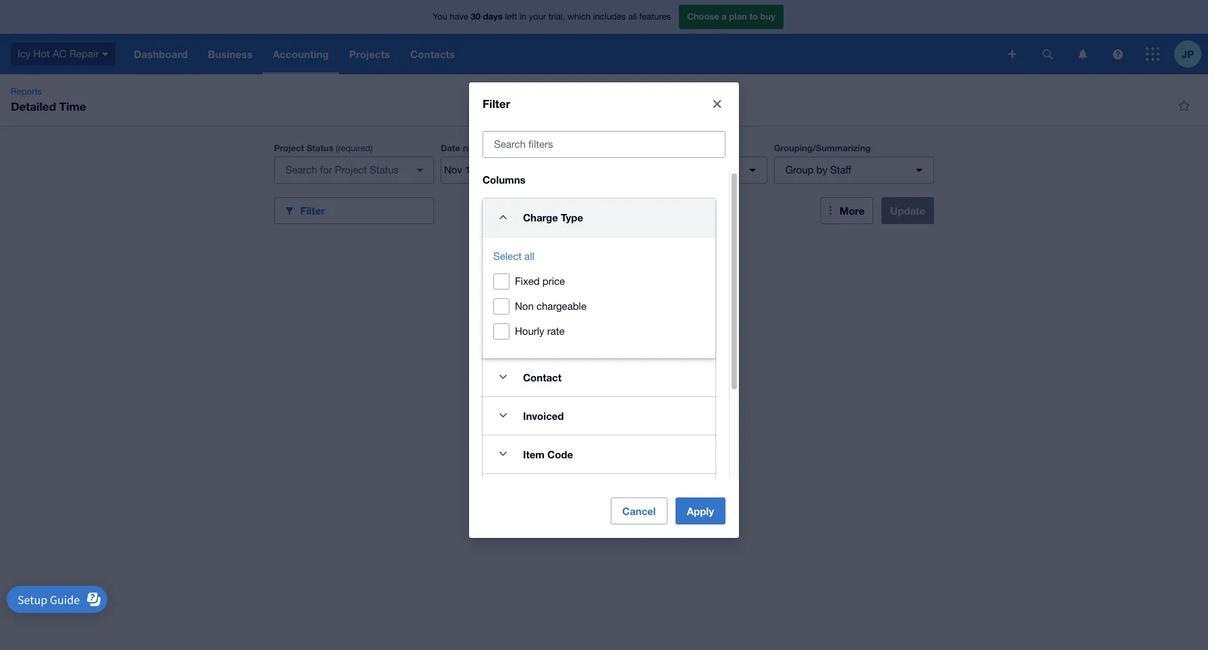 Task type: vqa. For each thing, say whether or not it's contained in the screenshot.
AC
yes



Task type: describe. For each thing, give the bounding box(es) containing it.
staff
[[831, 164, 852, 176]]

charge
[[523, 211, 558, 223]]

30
[[471, 11, 481, 22]]

hourly rate
[[515, 325, 565, 337]]

status
[[307, 142, 333, 153]]

cancel button
[[611, 497, 667, 524]]

required
[[338, 143, 370, 153]]

your
[[529, 12, 546, 22]]

reports
[[11, 86, 42, 97]]

all inside you have 30 days left in your trial, which includes all features
[[628, 12, 637, 22]]

rate
[[547, 325, 565, 337]]

expand image for contact
[[489, 364, 516, 391]]

more
[[840, 205, 865, 217]]

cancel
[[622, 505, 656, 517]]

svg image inside icy hot ac repair "popup button"
[[102, 52, 109, 56]]

group
[[786, 164, 814, 176]]

jp button
[[1175, 34, 1208, 74]]

includes
[[593, 12, 626, 22]]

Select end date field
[[508, 157, 574, 183]]

time
[[59, 99, 86, 113]]

expand image for invoiced
[[489, 402, 516, 429]]

range
[[463, 142, 487, 153]]

which
[[568, 12, 591, 22]]

non chargeable
[[515, 300, 587, 312]]

contact
[[523, 371, 562, 383]]

icy hot ac repair
[[18, 48, 99, 59]]

type
[[561, 211, 583, 223]]

have
[[450, 12, 468, 22]]

features
[[639, 12, 671, 22]]

price
[[543, 275, 565, 287]]

project
[[274, 142, 304, 153]]

group by staff
[[786, 164, 852, 176]]

date
[[441, 142, 460, 153]]

this
[[492, 143, 508, 153]]

filter inside button
[[300, 204, 325, 216]]

in
[[520, 12, 527, 22]]

group by staff button
[[774, 157, 934, 184]]

plan
[[729, 11, 747, 22]]

filter button
[[274, 197, 434, 224]]

fixed price
[[515, 275, 565, 287]]

to
[[750, 11, 758, 22]]

detailed
[[11, 99, 56, 113]]

icy
[[18, 48, 31, 59]]

hourly
[[515, 325, 545, 337]]

1 horizontal spatial svg image
[[1043, 49, 1053, 59]]

1 horizontal spatial columns
[[607, 142, 645, 153]]

choose a plan to buy
[[687, 11, 776, 22]]

by
[[817, 164, 828, 176]]

chargeable
[[537, 300, 587, 312]]



Task type: locate. For each thing, give the bounding box(es) containing it.
0 horizontal spatial filter
[[300, 204, 325, 216]]

select all
[[493, 250, 535, 262]]

columns inside filter dialog
[[483, 173, 526, 185]]

expand image
[[489, 364, 516, 391], [489, 402, 516, 429], [489, 440, 516, 467]]

filter inside dialog
[[483, 96, 510, 110]]

update button
[[882, 197, 934, 224]]

filter down the status
[[300, 204, 325, 216]]

you
[[433, 12, 447, 22]]

svg image
[[1146, 47, 1160, 61], [1078, 49, 1087, 59], [1113, 49, 1123, 59], [1009, 50, 1017, 58]]

expand image left invoiced
[[489, 402, 516, 429]]

Select start date field
[[441, 157, 507, 183]]

expand image for item code
[[489, 440, 516, 467]]

1 expand image from the top
[[489, 364, 516, 391]]

0 vertical spatial filter
[[483, 96, 510, 110]]

apply button
[[676, 497, 726, 524]]

columns
[[607, 142, 645, 153], [483, 173, 526, 185]]

date range this month
[[441, 142, 536, 153]]

more button
[[821, 197, 874, 224]]

fixed
[[515, 275, 540, 287]]

expand image left item
[[489, 440, 516, 467]]

0 horizontal spatial columns
[[483, 173, 526, 185]]

buy
[[760, 11, 776, 22]]

all inside select all button
[[525, 250, 535, 262]]

navigation inside jp banner
[[124, 34, 999, 74]]

3 expand image from the top
[[489, 440, 516, 467]]

item
[[523, 448, 545, 460]]

filter dialog
[[469, 82, 739, 589]]

month
[[510, 143, 536, 153]]

days
[[483, 11, 503, 22]]

0 horizontal spatial svg image
[[102, 52, 109, 56]]

1 vertical spatial columns
[[483, 173, 526, 185]]

item code
[[523, 448, 573, 460]]

0 vertical spatial all
[[628, 12, 637, 22]]

all left features
[[628, 12, 637, 22]]

0 horizontal spatial all
[[525, 250, 535, 262]]

svg image
[[1043, 49, 1053, 59], [102, 52, 109, 56]]

project status ( required )
[[274, 142, 373, 153]]

select all button
[[493, 248, 535, 264]]

ac
[[53, 48, 66, 59]]

Search filters field
[[483, 131, 725, 157]]

invoiced
[[523, 409, 564, 422]]

grouping/summarizing
[[774, 142, 871, 153]]

collapse image
[[489, 204, 516, 231]]

charge type
[[523, 211, 583, 223]]

icy hot ac repair button
[[0, 34, 124, 74]]

1 horizontal spatial filter
[[483, 96, 510, 110]]

2 expand image from the top
[[489, 402, 516, 429]]

repair
[[69, 48, 99, 59]]

choose
[[687, 11, 719, 22]]

)
[[370, 143, 373, 153]]

all
[[628, 12, 637, 22], [525, 250, 535, 262]]

select
[[493, 250, 522, 262]]

update
[[890, 205, 925, 217]]

navigation
[[124, 34, 999, 74]]

filter
[[483, 96, 510, 110], [300, 204, 325, 216]]

0 vertical spatial expand image
[[489, 364, 516, 391]]

1 horizontal spatial all
[[628, 12, 637, 22]]

hot
[[33, 48, 50, 59]]

trial,
[[549, 12, 565, 22]]

code
[[548, 448, 573, 460]]

filter up this
[[483, 96, 510, 110]]

1 vertical spatial filter
[[300, 204, 325, 216]]

non
[[515, 300, 534, 312]]

a
[[722, 11, 727, 22]]

you have 30 days left in your trial, which includes all features
[[433, 11, 671, 22]]

all right select at the left top of the page
[[525, 250, 535, 262]]

apply
[[687, 505, 714, 517]]

close image
[[704, 90, 731, 117]]

reports detailed time
[[11, 86, 86, 113]]

left
[[505, 12, 517, 22]]

0 vertical spatial columns
[[607, 142, 645, 153]]

jp banner
[[0, 0, 1208, 74]]

(
[[336, 143, 338, 153]]

2 vertical spatial expand image
[[489, 440, 516, 467]]

1 vertical spatial all
[[525, 250, 535, 262]]

jp
[[1182, 48, 1194, 60]]

1 vertical spatial expand image
[[489, 402, 516, 429]]

expand image left contact
[[489, 364, 516, 391]]

reports link
[[5, 85, 47, 99]]



